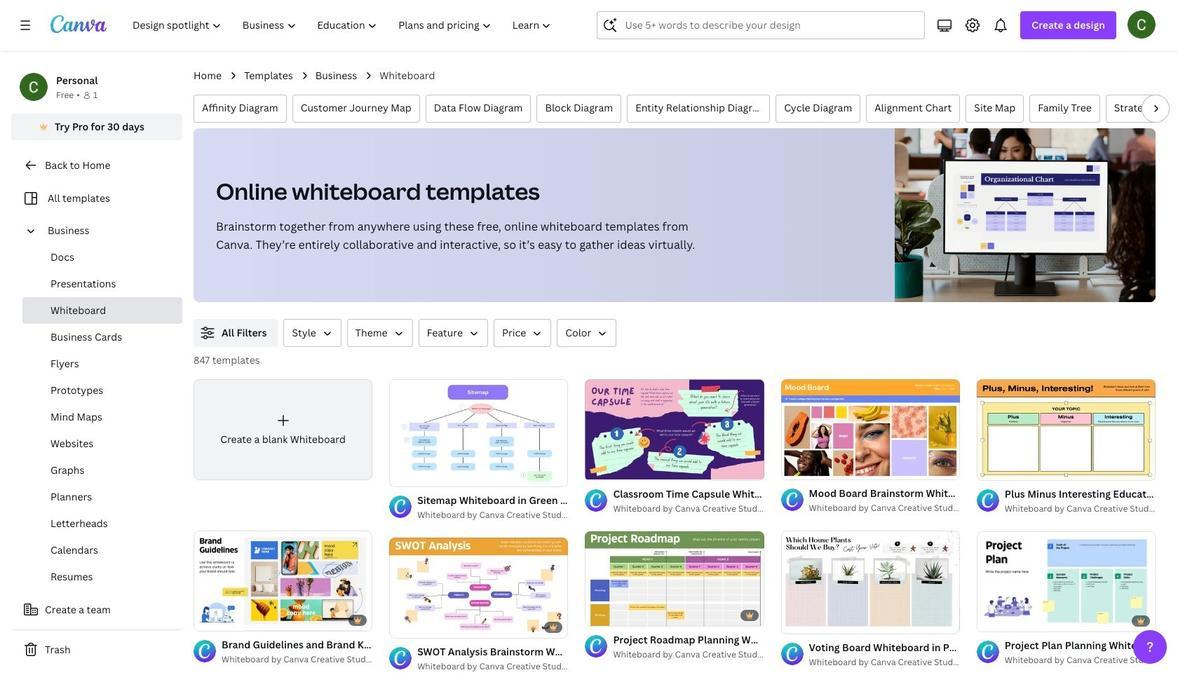 Task type: describe. For each thing, give the bounding box(es) containing it.
swot analysis brainstorm whiteboard in orange pink modern professional style image
[[389, 538, 568, 639]]

project roadmap planning whiteboard image
[[585, 531, 764, 627]]

project plan planning whiteboard in blue purple modern professional style image
[[977, 531, 1156, 632]]

sitemap whiteboard in green purple basic style image
[[389, 379, 568, 487]]

create a blank whiteboard element
[[194, 379, 373, 480]]

classroom time capsule whiteboard in violet pastel pink mint green style image
[[585, 380, 764, 480]]

top level navigation element
[[123, 11, 564, 39]]



Task type: locate. For each thing, give the bounding box(es) containing it.
mood board brainstorm whiteboard image
[[781, 379, 960, 480]]

voting board whiteboard in papercraft style image
[[781, 531, 960, 634]]

Search search field
[[625, 12, 916, 39]]

None search field
[[597, 11, 925, 39]]

plus minus interesting education whiteboard in yellow orange green lined style image
[[977, 379, 1156, 480]]

brand guidelines and brand kit team whiteboard image
[[194, 531, 373, 631]]

christina overa image
[[1128, 11, 1156, 39]]



Task type: vqa. For each thing, say whether or not it's contained in the screenshot.
'Mood Board Brainstorm Whiteboard' "image"
yes



